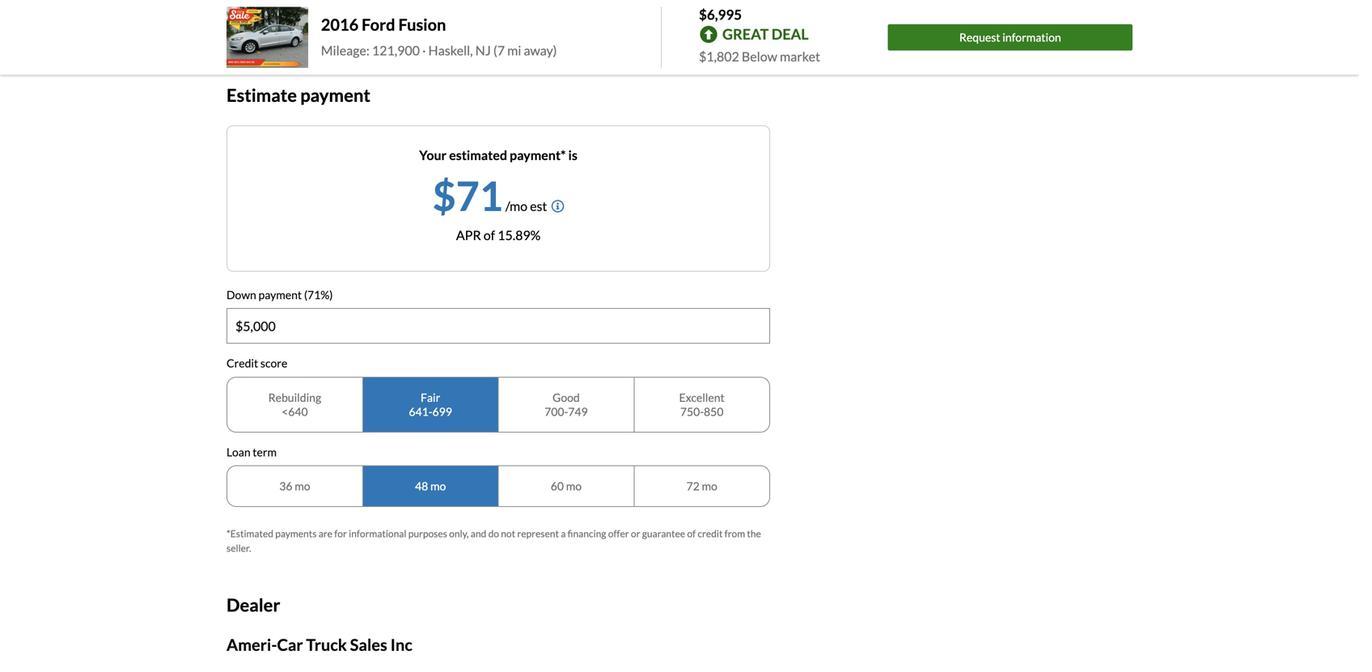 Task type: locate. For each thing, give the bounding box(es) containing it.
excellent 750-850
[[679, 391, 725, 419]]

fair
[[421, 391, 440, 404]]

·
[[422, 42, 426, 58]]

your estimated payment* is
[[419, 147, 578, 163]]

not
[[501, 528, 515, 540]]

36 mo
[[279, 480, 310, 493]]

1 horizontal spatial of
[[687, 528, 696, 540]]

show price history link
[[227, 28, 331, 44]]

mo
[[295, 480, 310, 493], [430, 480, 446, 493], [566, 480, 582, 493], [702, 480, 717, 493]]

mo right 48
[[430, 480, 446, 493]]

request information button
[[888, 24, 1133, 51]]

estimate
[[227, 84, 297, 105]]

60 mo
[[551, 480, 582, 493]]

below
[[742, 49, 777, 64]]

700-
[[545, 405, 568, 419]]

1 mo from the left
[[295, 480, 310, 493]]

mo right 72
[[702, 480, 717, 493]]

of
[[484, 227, 495, 243], [687, 528, 696, 540]]

term
[[253, 445, 277, 459]]

score
[[260, 356, 287, 370]]

of left the credit
[[687, 528, 696, 540]]

payment
[[300, 84, 370, 105], [259, 288, 302, 302]]

good 700-749
[[545, 391, 588, 419]]

3 mo from the left
[[566, 480, 582, 493]]

$71 /mo est
[[433, 171, 547, 219]]

$71
[[433, 171, 503, 219]]

*estimated
[[227, 528, 273, 540]]

699
[[432, 405, 452, 419]]

ameri-car truck sales inc
[[227, 636, 412, 655]]

are
[[319, 528, 332, 540]]

and
[[471, 528, 486, 540]]

inc
[[390, 636, 412, 655]]

haskell,
[[428, 42, 473, 58]]

payment left (71%)
[[259, 288, 302, 302]]

$6,995
[[699, 6, 742, 23]]

payment for estimate
[[300, 84, 370, 105]]

of right apr
[[484, 227, 495, 243]]

loan
[[227, 445, 251, 459]]

$1,802
[[699, 49, 739, 64]]

0 vertical spatial payment
[[300, 84, 370, 105]]

only,
[[449, 528, 469, 540]]

excellent
[[679, 391, 725, 404]]

(71%)
[[304, 288, 333, 302]]

2016
[[321, 15, 359, 34]]

rebuilding <640
[[268, 391, 321, 419]]

for
[[334, 528, 347, 540]]

ford
[[362, 15, 395, 34]]

36
[[279, 480, 292, 493]]

mo right 60
[[566, 480, 582, 493]]

away)
[[524, 42, 557, 58]]

market
[[780, 49, 820, 64]]

2016 ford fusion image
[[227, 7, 308, 68]]

mo right 36
[[295, 480, 310, 493]]

your
[[419, 147, 447, 163]]

4 mo from the left
[[702, 480, 717, 493]]

payment*
[[510, 147, 566, 163]]

/mo
[[505, 198, 528, 214]]

48 mo
[[415, 480, 446, 493]]

ameri-car truck sales inc link
[[227, 636, 412, 655]]

$1,802 below market
[[699, 49, 820, 64]]

seller.
[[227, 543, 251, 554]]

do
[[488, 528, 499, 540]]

payment down mileage:
[[300, 84, 370, 105]]

0 horizontal spatial of
[[484, 227, 495, 243]]

2 mo from the left
[[430, 480, 446, 493]]

apr of 15.89%
[[456, 227, 541, 243]]

great
[[723, 25, 769, 43]]

1 vertical spatial payment
[[259, 288, 302, 302]]

info circle image
[[551, 200, 564, 213]]

1 vertical spatial of
[[687, 528, 696, 540]]

guarantee
[[642, 528, 685, 540]]

show
[[227, 28, 258, 44]]

show price history
[[227, 28, 331, 44]]

mo for 36 mo
[[295, 480, 310, 493]]

641-
[[409, 405, 433, 419]]

purposes
[[408, 528, 447, 540]]

mileage:
[[321, 42, 370, 58]]



Task type: describe. For each thing, give the bounding box(es) containing it.
truck
[[306, 636, 347, 655]]

information
[[1003, 30, 1061, 44]]

mo for 60 mo
[[566, 480, 582, 493]]

represent
[[517, 528, 559, 540]]

mo for 48 mo
[[430, 480, 446, 493]]

fusion
[[398, 15, 446, 34]]

mi
[[507, 42, 521, 58]]

good
[[553, 391, 580, 404]]

2016 ford fusion mileage: 121,900 · haskell, nj (7 mi away)
[[321, 15, 557, 58]]

estimated
[[449, 147, 507, 163]]

is
[[568, 147, 578, 163]]

72
[[687, 480, 700, 493]]

payments
[[275, 528, 317, 540]]

credit score
[[227, 356, 287, 370]]

credit
[[698, 528, 723, 540]]

<640
[[282, 405, 308, 419]]

nj
[[475, 42, 491, 58]]

from
[[725, 528, 745, 540]]

850
[[704, 405, 724, 419]]

sales
[[350, 636, 387, 655]]

749
[[568, 405, 588, 419]]

payment for down
[[259, 288, 302, 302]]

est
[[530, 198, 547, 214]]

deal
[[772, 25, 809, 43]]

48
[[415, 480, 428, 493]]

price
[[260, 28, 289, 44]]

great deal
[[723, 25, 809, 43]]

mo for 72 mo
[[702, 480, 717, 493]]

dealer
[[227, 595, 280, 616]]

request information
[[960, 30, 1061, 44]]

financing
[[568, 528, 606, 540]]

or
[[631, 528, 640, 540]]

informational
[[349, 528, 406, 540]]

(7
[[493, 42, 505, 58]]

Down payment (71%) text field
[[227, 309, 769, 343]]

121,900
[[372, 42, 420, 58]]

request
[[960, 30, 1000, 44]]

down
[[227, 288, 256, 302]]

ameri-
[[227, 636, 277, 655]]

750-
[[680, 405, 704, 419]]

down payment (71%)
[[227, 288, 333, 302]]

72 mo
[[687, 480, 717, 493]]

offer
[[608, 528, 629, 540]]

rebuilding
[[268, 391, 321, 404]]

0 vertical spatial of
[[484, 227, 495, 243]]

estimate payment
[[227, 84, 370, 105]]

history
[[291, 28, 331, 44]]

credit
[[227, 356, 258, 370]]

fair 641-699
[[409, 391, 452, 419]]

60
[[551, 480, 564, 493]]

the
[[747, 528, 761, 540]]

15.89%
[[498, 227, 541, 243]]

a
[[561, 528, 566, 540]]

car
[[277, 636, 303, 655]]

loan term
[[227, 445, 277, 459]]

of inside *estimated payments are for informational purposes only, and do not represent a financing offer or guarantee of credit from the seller.
[[687, 528, 696, 540]]

*estimated payments are for informational purposes only, and do not represent a financing offer or guarantee of credit from the seller.
[[227, 528, 761, 554]]

apr
[[456, 227, 481, 243]]



Task type: vqa. For each thing, say whether or not it's contained in the screenshot.
the of in Best Special Mustang Model With The Exception Of The Gt350. Jul 14, 2023
no



